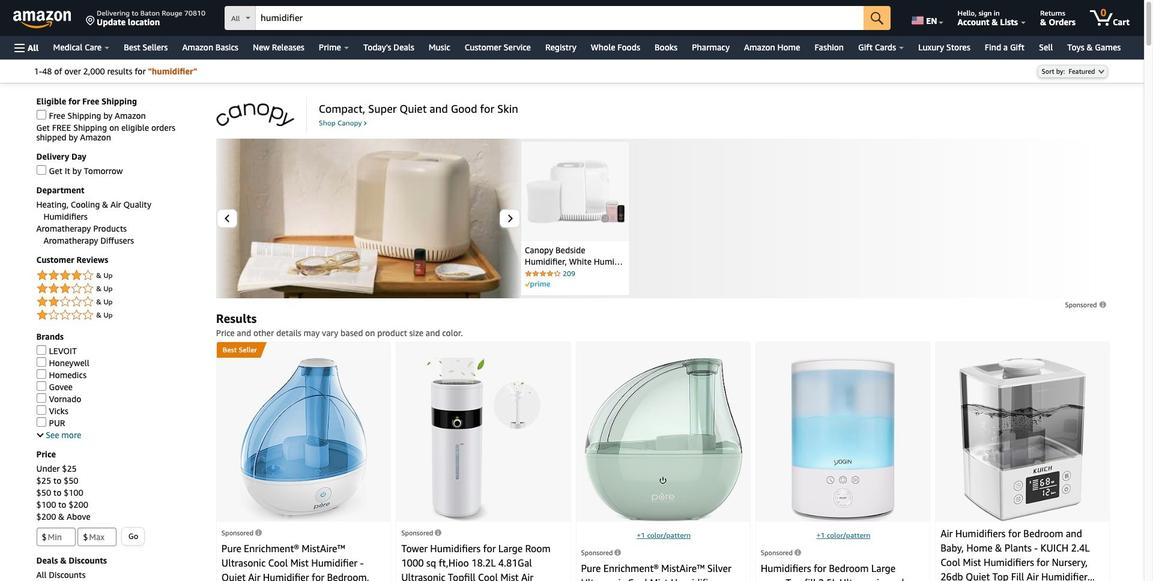 Task type: vqa. For each thing, say whether or not it's contained in the screenshot.
3rd 99 from right
no



Task type: locate. For each thing, give the bounding box(es) containing it.
sponsored ad - tower humidifiers for large room 1000 sq ft,hioo 18.2l 4.81gal ultrasonic topfill cool mist air humidifier ... image
[[426, 358, 541, 522]]

0 vertical spatial checkbox image
[[36, 110, 46, 120]]

none search field inside navigation navigation
[[225, 6, 891, 31]]

2 vertical spatial checkbox image
[[36, 418, 46, 428]]

air humidifiers for bedroom and baby, home & plants - kuich 2.4l cool mist humidifiers for nursery, 26db quiet top fill ai... image
[[960, 358, 1087, 522]]

checkbox image
[[36, 166, 46, 175], [36, 346, 46, 355], [36, 370, 46, 379], [36, 382, 46, 391], [36, 394, 46, 404], [36, 406, 46, 416]]

2 checkbox image from the top
[[36, 358, 46, 367]]

1 vertical spatial checkbox image
[[36, 358, 46, 367]]

group
[[217, 342, 261, 358]]

None submit
[[864, 6, 891, 30], [122, 529, 144, 546], [864, 6, 891, 30], [122, 529, 144, 546]]

extender expand image
[[37, 431, 43, 438]]

6 checkbox image from the top
[[36, 406, 46, 416]]

4 checkbox image from the top
[[36, 382, 46, 391]]

Search Amazon text field
[[256, 7, 864, 29]]

None search field
[[225, 6, 891, 31]]

navigation navigation
[[0, 0, 1154, 582]]

3 checkbox image from the top
[[36, 418, 46, 428]]

1 star & up element
[[36, 309, 204, 323]]

checkbox image
[[36, 110, 46, 120], [36, 358, 46, 367], [36, 418, 46, 428]]

4 stars & up element
[[36, 269, 204, 283]]

2 stars & up element
[[36, 295, 204, 310]]



Task type: describe. For each thing, give the bounding box(es) containing it.
amazon image
[[13, 11, 72, 29]]

Min text field
[[36, 529, 75, 547]]

sponsored ad - pure enrichment® mistaire™ ultrasonic cool mist humidifier - quiet air humidifier for bedroom, nursery, off... image
[[240, 358, 367, 522]]

sponsored ad - pure enrichment® mistaire™ silver ultrasonic cool mist humidifier - lasts up to 25 hours, whisper-quiet ove... image
[[585, 358, 743, 522]]

Max text field
[[78, 529, 117, 547]]

2 checkbox image from the top
[[36, 346, 46, 355]]

3 stars & up element
[[36, 282, 204, 297]]

dropdown image
[[1099, 69, 1105, 74]]

1 checkbox image from the top
[[36, 166, 46, 175]]

eligible for prime. image
[[525, 282, 550, 289]]

3 checkbox image from the top
[[36, 370, 46, 379]]

5 checkbox image from the top
[[36, 394, 46, 404]]

1 checkbox image from the top
[[36, 110, 46, 120]]

sponsored ad - yogin humidifiers for bedroom large room,top fill 2.5l ultrasonic cool mist humidifiers for baby nursery an... image
[[791, 358, 896, 522]]



